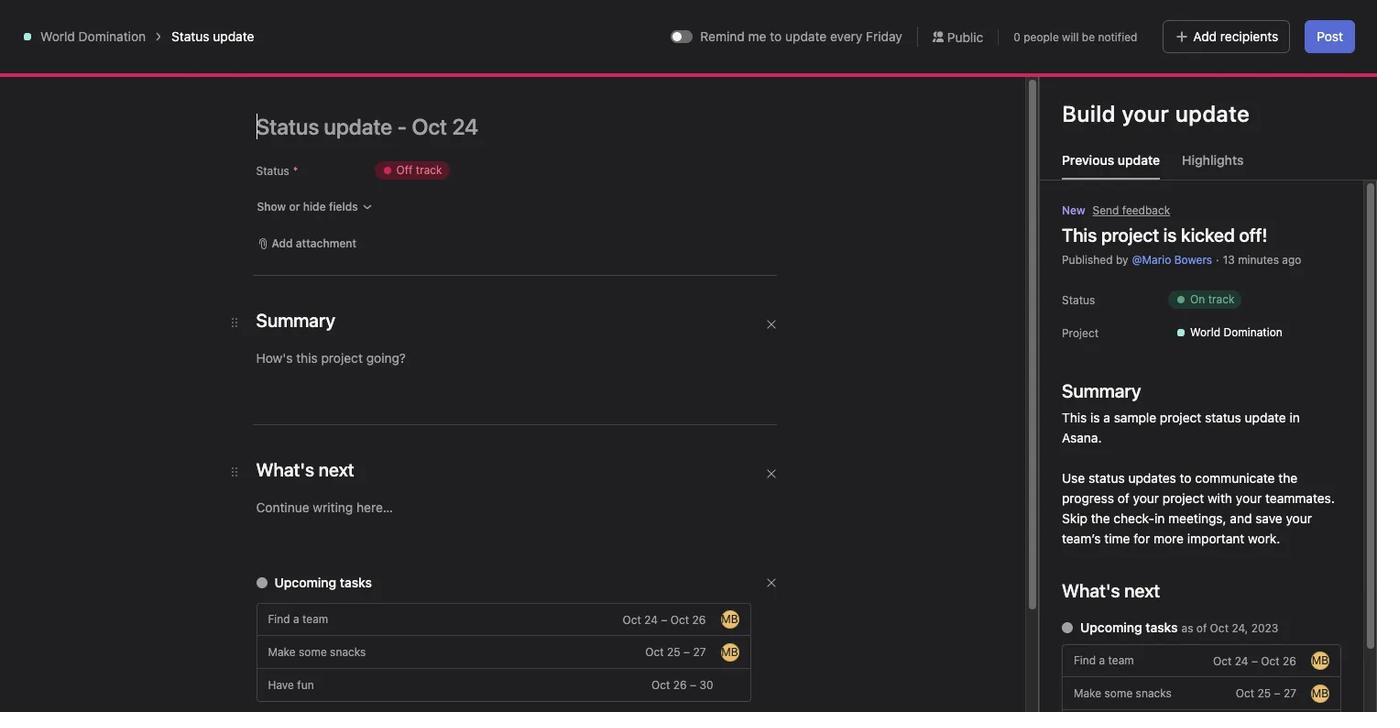 Task type: describe. For each thing, give the bounding box(es) containing it.
show
[[257, 200, 286, 214]]

brought
[[325, 75, 366, 88]]

you
[[369, 75, 388, 88]]

mario
[[1235, 286, 1264, 300]]

trial?
[[1179, 15, 1204, 28]]

0 vertical spatial 30
[[1029, 21, 1042, 35]]

this down 'share'
[[271, 115, 296, 130]]

1 vertical spatial updates
[[1129, 470, 1177, 486]]

updates inside status of world domination dialog
[[586, 272, 634, 288]]

my
[[301, 132, 326, 153]]

– 27
[[1023, 448, 1048, 462]]

product
[[558, 75, 599, 88]]

1 horizontal spatial communicate
[[1196, 470, 1276, 486]]

status *
[[256, 164, 298, 178]]

ago
[[1283, 253, 1302, 267]]

add recipients button
[[1164, 20, 1291, 53]]

– oct 26
[[1000, 416, 1048, 429]]

people
[[1024, 30, 1059, 44]]

save inside status of world domination dialog
[[661, 292, 688, 308]]

0 horizontal spatial team
[[303, 612, 328, 626]]

1 horizontal spatial kicked
[[639, 78, 692, 99]]

hide
[[303, 200, 326, 214]]

1 vertical spatial check-
[[1114, 511, 1155, 526]]

2 vertical spatial for
[[1134, 531, 1151, 546]]

add for add billing info
[[1232, 15, 1253, 28]]

add for add attachment
[[272, 236, 293, 250]]

first portfolio
[[330, 132, 436, 153]]

1 horizontal spatial feedback
[[1262, 210, 1310, 224]]

0 people will be notified
[[1014, 30, 1138, 44]]

0 horizontal spatial off!
[[399, 115, 420, 130]]

1 horizontal spatial on track
[[1191, 292, 1235, 306]]

we
[[454, 75, 469, 88]]

is inside new send feedback this project is kicked off! published by @mario bowers · 13 minutes ago
[[1164, 225, 1177, 246]]

check- inside status of world domination dialog
[[519, 292, 560, 308]]

1 horizontal spatial snacks
[[1136, 686, 1172, 700]]

0 vertical spatial world domination link
[[40, 28, 146, 44]]

teammates. inside status of world domination dialog
[[962, 272, 1032, 288]]

Title of update text field
[[256, 106, 806, 147]]

dismiss image
[[1336, 65, 1350, 80]]

time inside status of world domination dialog
[[764, 292, 790, 308]]

this is a sample project status update in asana.
[[1062, 410, 1304, 445]]

what's in my trial? button
[[1101, 9, 1213, 35]]

is inside this is a sample project status update in asana.
[[1091, 410, 1101, 425]]

build your update
[[1062, 101, 1250, 126]]

1 vertical spatial oct 26 – 30
[[652, 678, 714, 692]]

track inside dropdown button
[[416, 163, 442, 177]]

1 horizontal spatial 25
[[1258, 687, 1272, 700]]

1 horizontal spatial progress
[[1062, 490, 1115, 506]]

27 inside status of world domination dialog
[[1035, 448, 1048, 462]]

my
[[1161, 15, 1176, 28]]

copy link image
[[1040, 82, 1055, 96]]

1 vertical spatial on
[[1191, 292, 1206, 306]]

improve
[[494, 75, 535, 88]]

in inside this is a sample project status update in asana.
[[1290, 410, 1301, 425]]

find a team inside status of world domination dialog
[[531, 415, 591, 429]]

project inside new send feedback this project is kicked off! published by @mario bowers · 13 minutes ago
[[1102, 225, 1160, 246]]

1 vertical spatial meetings,
[[1169, 511, 1227, 526]]

home
[[48, 62, 83, 78]]

public
[[948, 29, 984, 44]]

every
[[830, 28, 863, 44]]

2 horizontal spatial track
[[1209, 292, 1235, 306]]

this up title of update text field
[[519, 78, 554, 99]]

portfolios
[[301, 112, 357, 127]]

2 vertical spatial status
[[1089, 470, 1125, 486]]

1 horizontal spatial time
[[1105, 531, 1131, 546]]

share what brought you to asana so we can improve the product for new users.
[[264, 75, 675, 88]]

in inside button
[[1148, 15, 1158, 28]]

timeline link
[[286, 166, 337, 191]]

go to survey button
[[1217, 56, 1315, 89]]

0 horizontal spatial make some snacks
[[268, 645, 366, 659]]

status for status *
[[256, 164, 289, 178]]

off track button
[[363, 154, 462, 187]]

0 vertical spatial oct 24 – oct 26
[[623, 613, 706, 627]]

previous update
[[1062, 152, 1161, 168]]

0 vertical spatial some
[[299, 645, 327, 659]]

upcoming tasks for upcoming tasks
[[275, 575, 372, 590]]

add to starred image
[[471, 136, 486, 150]]

leave
[[1060, 644, 1095, 660]]

can
[[472, 75, 491, 88]]

what
[[297, 75, 322, 88]]

0 horizontal spatial make
[[268, 645, 296, 659]]

1 vertical spatial use status updates to communicate the progress of your project with your teammates. skip the check-in meetings, and save your team's time for more important work.
[[1062, 470, 1339, 546]]

new send feedback this project is kicked off! published by @mario bowers · 13 minutes ago
[[1062, 203, 1302, 267]]

communicate inside status of world domination dialog
[[653, 272, 732, 288]]

fields
[[329, 200, 358, 214]]

meetings, inside status of world domination dialog
[[574, 292, 632, 308]]

build
[[1062, 101, 1116, 126]]

1 vertical spatial bowers
[[1267, 286, 1305, 300]]

remind me to update every friday switch
[[671, 30, 693, 43]]

attachment
[[296, 236, 357, 250]]

today
[[443, 115, 474, 129]]

0 horizontal spatial world domination
[[40, 28, 146, 44]]

share
[[264, 75, 294, 88]]

1 vertical spatial 24
[[1235, 654, 1249, 668]]

1 horizontal spatial important
[[1188, 531, 1245, 546]]

1 horizontal spatial world
[[1191, 325, 1221, 339]]

24,
[[1232, 621, 1249, 635]]

notified
[[1099, 30, 1138, 44]]

update inside this is a sample project status update in asana.
[[1245, 410, 1287, 425]]

0 horizontal spatial oct 25 – 27
[[645, 645, 706, 659]]

1 vertical spatial skip
[[1062, 511, 1088, 526]]

what's in my trial?
[[1109, 15, 1204, 28]]

2 vertical spatial 30
[[700, 678, 714, 692]]

30 inside status of world domination dialog
[[1042, 481, 1056, 495]]

a inside dialog
[[556, 415, 563, 429]]

work
[[294, 210, 319, 224]]

have
[[268, 678, 294, 692]]

find inside status of world domination dialog
[[531, 415, 553, 429]]

tab list containing previous update
[[1040, 150, 1378, 181]]

1 vertical spatial this project is kicked off!
[[271, 115, 420, 130]]

list link
[[242, 166, 264, 191]]

of inside upcoming tasks as of oct 24, 2023
[[1197, 621, 1207, 635]]

my first portfolio
[[301, 132, 436, 153]]

section title text field for remove section image
[[256, 457, 354, 483]]

1 horizontal spatial work.
[[1249, 531, 1281, 546]]

your update
[[1122, 101, 1250, 126]]

progress link
[[447, 166, 501, 191]]

this inside this is a sample project status update in asana.
[[1062, 410, 1087, 425]]

0 vertical spatial this project is kicked off!
[[519, 78, 725, 99]]

what's next
[[1062, 580, 1161, 601]]

1 vertical spatial save
[[1256, 511, 1283, 526]]

add work button
[[247, 204, 327, 230]]

section title text field for remove section icon
[[256, 308, 335, 334]]

1 horizontal spatial make some snacks
[[1074, 686, 1172, 700]]

is up my first portfolio
[[344, 115, 354, 130]]

0 horizontal spatial 25
[[667, 645, 681, 659]]

use inside status of world domination dialog
[[519, 272, 542, 288]]

show or hide fields
[[257, 200, 358, 214]]

world domination
[[357, 53, 504, 74]]

on inside dialog
[[293, 137, 308, 150]]

0 vertical spatial world
[[40, 28, 75, 44]]

this inside new send feedback this project is kicked off! published by @mario bowers · 13 minutes ago
[[1062, 225, 1097, 246]]

bowers inside new send feedback this project is kicked off! published by @mario bowers · 13 minutes ago
[[1175, 253, 1213, 267]]

timeline
[[286, 166, 337, 181]]

add attachment button
[[249, 231, 365, 257]]

progress
[[447, 166, 501, 181]]

or
[[289, 200, 300, 214]]

add billing info
[[1232, 15, 1309, 28]]

so
[[439, 75, 451, 88]]

@mario
[[1133, 253, 1172, 267]]

1 vertical spatial make
[[1074, 686, 1102, 700]]

send feedback
[[1232, 210, 1310, 224]]

status for status of world domination
[[278, 53, 331, 74]]

0 vertical spatial domination
[[79, 28, 146, 44]]

with inside status of world domination dialog
[[904, 272, 929, 288]]

owner
[[1209, 253, 1243, 267]]

is left "users."
[[621, 78, 634, 99]]

status inside this is a sample project status update in asana.
[[1205, 410, 1242, 425]]

show or hide fields button
[[249, 194, 381, 220]]

as
[[1182, 621, 1194, 635]]

2 horizontal spatial team
[[1109, 654, 1135, 667]]

add for add recipients
[[1194, 28, 1217, 44]]

be
[[1082, 30, 1095, 44]]

status update
[[172, 28, 254, 44]]

*
[[293, 164, 298, 178]]

update inside tab list
[[1118, 152, 1161, 168]]

post button
[[1306, 20, 1356, 53]]

hide sidebar image
[[24, 15, 38, 29]]

1 horizontal spatial send
[[1232, 210, 1259, 224]]

dashboard link
[[359, 166, 425, 191]]

track inside status of world domination dialog
[[311, 137, 337, 150]]

users.
[[644, 75, 675, 88]]

2 vertical spatial find
[[1074, 654, 1097, 667]]

upcoming tasks as of oct 24, 2023
[[1081, 620, 1279, 635]]

·
[[1216, 253, 1220, 267]]

@mario bowers link
[[1133, 253, 1213, 267]]

0 horizontal spatial 27
[[693, 645, 706, 659]]

for inside status of world domination dialog
[[793, 292, 810, 308]]

fun
[[297, 678, 314, 692]]

feedback inside new send feedback this project is kicked off! published by @mario bowers · 13 minutes ago
[[1123, 203, 1171, 217]]

team inside status of world domination dialog
[[566, 415, 591, 429]]

0 horizontal spatial kicked
[[358, 115, 396, 130]]

off track
[[396, 163, 442, 177]]



Task type: vqa. For each thing, say whether or not it's contained in the screenshot.
the top 24
yes



Task type: locate. For each thing, give the bounding box(es) containing it.
oct 24 – oct 26 up add or remove collaborators "icon"
[[623, 613, 706, 627]]

skip
[[1035, 272, 1061, 288], [1062, 511, 1088, 526]]

the inside the go to survey banner
[[538, 75, 555, 88]]

more inside status of world domination dialog
[[813, 292, 843, 308]]

0 horizontal spatial on track
[[293, 137, 337, 150]]

0 horizontal spatial oct 24 – oct 26
[[623, 613, 706, 627]]

1 horizontal spatial 27
[[1035, 448, 1048, 462]]

2 row from the top
[[220, 276, 1378, 278]]

progress inside status of world domination dialog
[[758, 272, 811, 288]]

1 vertical spatial 25
[[1258, 687, 1272, 700]]

communicate
[[653, 272, 732, 288], [1196, 470, 1276, 486]]

status left the *
[[256, 164, 289, 178]]

remind me to update every friday
[[701, 28, 903, 44]]

feedback up ago
[[1262, 210, 1310, 224]]

add work
[[270, 210, 319, 224]]

progress up remove section icon
[[758, 272, 811, 288]]

status of world domination dialog
[[249, 37, 1129, 676]]

0 horizontal spatial use
[[519, 272, 542, 288]]

27
[[1035, 448, 1048, 462], [693, 645, 706, 659], [1284, 687, 1297, 700]]

off! right "users."
[[697, 78, 725, 99]]

0 horizontal spatial snacks
[[330, 645, 366, 659]]

remind
[[701, 28, 745, 44]]

30
[[1029, 21, 1042, 35], [1042, 481, 1056, 495], [700, 678, 714, 692]]

upcoming tasks for upcoming tasks as of oct 24, 2023
[[1081, 620, 1178, 635]]

0 horizontal spatial with
[[904, 272, 929, 288]]

kicked down remind me to update every friday switch
[[639, 78, 692, 99]]

previous
[[1062, 152, 1115, 168]]

survey
[[1264, 64, 1303, 80]]

bowers down ago
[[1267, 286, 1305, 300]]

mb
[[1212, 286, 1228, 300], [1064, 415, 1080, 429], [1064, 448, 1080, 462], [722, 612, 739, 626], [722, 645, 739, 659], [1312, 654, 1329, 667], [1312, 686, 1329, 700]]

recipients
[[1221, 28, 1279, 44]]

bowers left the "·" on the right top of page
[[1175, 253, 1213, 267]]

1 vertical spatial world domination
[[1191, 325, 1283, 339]]

some down leave button
[[1105, 686, 1133, 700]]

0 vertical spatial time
[[764, 292, 790, 308]]

1 vertical spatial important
[[1188, 531, 1245, 546]]

off! up first portfolio
[[399, 115, 420, 130]]

status inside status of world domination dialog
[[278, 53, 331, 74]]

time
[[764, 292, 790, 308], [1105, 531, 1131, 546]]

with
[[904, 272, 929, 288], [1208, 490, 1233, 506]]

oct inside upcoming tasks as of oct 24, 2023
[[1211, 621, 1229, 635]]

1 vertical spatial some
[[1105, 686, 1133, 700]]

teammates.
[[962, 272, 1032, 288], [1266, 490, 1335, 506]]

1 vertical spatial more
[[1154, 531, 1184, 546]]

cell
[[727, 277, 910, 311]]

21
[[1167, 287, 1179, 301]]

asana.
[[1062, 430, 1102, 445]]

oct 26 – 30 inside status of world domination dialog
[[994, 481, 1056, 495]]

0 horizontal spatial send
[[1093, 203, 1120, 217]]

send up "kicked off!"
[[1232, 210, 1259, 224]]

1 horizontal spatial some
[[1105, 686, 1133, 700]]

row
[[220, 243, 1378, 277], [220, 276, 1378, 278], [220, 277, 1378, 313]]

0 horizontal spatial work.
[[908, 292, 940, 308]]

on track down 'portfolios' link
[[293, 137, 337, 150]]

0 horizontal spatial some
[[299, 645, 327, 659]]

add billing info button
[[1224, 9, 1317, 35]]

work.
[[908, 292, 940, 308], [1249, 531, 1281, 546]]

oct 25 – 27
[[645, 645, 706, 659], [1236, 687, 1297, 700]]

off
[[396, 163, 413, 177]]

0 horizontal spatial meetings,
[[574, 292, 632, 308]]

find
[[531, 415, 553, 429], [268, 612, 290, 626], [1074, 654, 1097, 667]]

use status updates to communicate the progress of your project with your teammates. skip the check-in meetings, and save your team's time for more important work. inside status of world domination dialog
[[519, 272, 1087, 308]]

1 vertical spatial and
[[1231, 511, 1253, 526]]

of
[[336, 53, 352, 74], [814, 272, 826, 288], [1118, 490, 1130, 506], [1197, 621, 1207, 635]]

is up "@mario bowers" link
[[1164, 225, 1177, 246]]

add inside "button"
[[270, 210, 291, 224]]

1 horizontal spatial team
[[566, 415, 591, 429]]

domination down 'mario'
[[1224, 325, 1283, 339]]

meetings,
[[574, 292, 632, 308], [1169, 511, 1227, 526]]

project
[[1062, 326, 1099, 340]]

on
[[293, 137, 308, 150], [1191, 292, 1206, 306]]

status up what
[[278, 53, 331, 74]]

billing
[[1256, 15, 1287, 28]]

important
[[847, 292, 904, 308], [1188, 531, 1245, 546]]

status up project
[[1062, 293, 1096, 307]]

add recipients
[[1194, 28, 1279, 44]]

your
[[830, 272, 856, 288], [932, 272, 959, 288], [692, 292, 718, 308], [1133, 490, 1160, 506], [1236, 490, 1263, 506], [1287, 511, 1313, 526]]

status of world domination
[[278, 53, 504, 74]]

1 horizontal spatial and
[[1231, 511, 1253, 526]]

1 horizontal spatial off!
[[697, 78, 725, 99]]

info
[[1290, 15, 1309, 28]]

this project is kicked off!
[[519, 78, 725, 99], [271, 115, 420, 130]]

0 horizontal spatial find a team
[[268, 612, 328, 626]]

kicked
[[639, 78, 692, 99], [358, 115, 396, 130]]

2 horizontal spatial find a team
[[1074, 654, 1135, 667]]

make some snacks down leave
[[1074, 686, 1172, 700]]

friday
[[866, 28, 903, 44]]

world domination
[[40, 28, 146, 44], [1191, 325, 1283, 339]]

0 horizontal spatial world domination link
[[40, 28, 146, 44]]

important inside status of world domination dialog
[[847, 292, 904, 308]]

add inside dropdown button
[[272, 236, 293, 250]]

remove section image
[[766, 468, 777, 479]]

2 horizontal spatial 27
[[1284, 687, 1297, 700]]

0 vertical spatial progress
[[758, 272, 811, 288]]

nov
[[1144, 287, 1164, 301]]

use status updates to communicate the progress of your project with your teammates. skip the check-in meetings, and save your team's time for more important work. up remove section icon
[[519, 272, 1087, 308]]

1 horizontal spatial check-
[[1114, 511, 1155, 526]]

1 horizontal spatial use
[[1062, 470, 1085, 486]]

make up have
[[268, 645, 296, 659]]

use status updates to communicate the progress of your project with your teammates. skip the check-in meetings, and save your team's time for more important work.
[[519, 272, 1087, 308], [1062, 470, 1339, 546]]

off!
[[697, 78, 725, 99], [399, 115, 420, 130]]

work. inside status of world domination dialog
[[908, 292, 940, 308]]

this project is kicked off! up my first portfolio
[[271, 115, 420, 130]]

1 vertical spatial use
[[1062, 470, 1085, 486]]

oct 26 – 30 down add or remove collaborators "icon"
[[652, 678, 714, 692]]

time up the what's next
[[1105, 531, 1131, 546]]

status
[[172, 28, 209, 44], [278, 53, 331, 74], [256, 164, 289, 178], [1062, 293, 1096, 307]]

1 horizontal spatial 24
[[1235, 654, 1249, 668]]

2 horizontal spatial status
[[1205, 410, 1242, 425]]

world domination link down 'mario'
[[1169, 324, 1290, 342]]

1 horizontal spatial skip
[[1062, 511, 1088, 526]]

0 horizontal spatial 24
[[645, 613, 658, 627]]

track
[[311, 137, 337, 150], [416, 163, 442, 177], [1209, 292, 1235, 306]]

0 vertical spatial meetings,
[[574, 292, 632, 308]]

check-
[[519, 292, 560, 308], [1114, 511, 1155, 526]]

a
[[1104, 410, 1111, 425], [556, 415, 563, 429], [293, 612, 299, 626], [1100, 654, 1106, 667]]

for
[[602, 75, 616, 88], [793, 292, 810, 308], [1134, 531, 1151, 546]]

to inside button
[[1249, 64, 1261, 80]]

1 vertical spatial teammates.
[[1266, 490, 1335, 506]]

this down new
[[1062, 225, 1097, 246]]

0 horizontal spatial more
[[813, 292, 843, 308]]

oct 24 – oct 26 down 2023
[[1214, 654, 1297, 668]]

remove highlight image
[[766, 577, 777, 588]]

25 down 2023
[[1258, 687, 1272, 700]]

dashboard
[[359, 166, 425, 181]]

0 vertical spatial teammates.
[[962, 272, 1032, 288]]

to
[[770, 28, 782, 44], [1249, 64, 1261, 80], [391, 75, 401, 88], [637, 272, 649, 288], [1180, 470, 1192, 486]]

portfolios link
[[301, 110, 357, 130]]

date
[[1100, 253, 1124, 267]]

1 horizontal spatial world domination
[[1191, 325, 1283, 339]]

on right 21
[[1191, 292, 1206, 306]]

1 horizontal spatial send feedback link
[[1232, 209, 1310, 225]]

world down the "·" on the right top of page
[[1191, 325, 1221, 339]]

feedback up @mario on the right top of page
[[1123, 203, 1171, 217]]

1 horizontal spatial oct 25 – 27
[[1236, 687, 1297, 700]]

add or remove collaborators image
[[685, 647, 696, 658]]

0 vertical spatial for
[[602, 75, 616, 88]]

send inside new send feedback this project is kicked off! published by @mario bowers · 13 minutes ago
[[1093, 203, 1120, 217]]

0 vertical spatial kicked
[[639, 78, 692, 99]]

0 vertical spatial communicate
[[653, 272, 732, 288]]

show options image
[[446, 136, 460, 150]]

1 horizontal spatial team's
[[1062, 531, 1101, 546]]

0 vertical spatial with
[[904, 272, 929, 288]]

1 section title text field from the top
[[256, 308, 335, 334]]

list box
[[473, 7, 913, 37]]

save
[[661, 292, 688, 308], [1256, 511, 1283, 526]]

status for status
[[1062, 293, 1096, 307]]

and inside status of world domination dialog
[[636, 292, 658, 308]]

progress down asana.
[[1062, 490, 1115, 506]]

1 vertical spatial domination
[[1224, 325, 1283, 339]]

25
[[667, 645, 681, 659], [1258, 687, 1272, 700]]

by
[[1116, 253, 1129, 267]]

have fun
[[268, 678, 314, 692]]

home link
[[11, 56, 209, 85]]

post
[[1317, 28, 1344, 44]]

1 vertical spatial oct 24 – oct 26
[[1214, 654, 1297, 668]]

1 horizontal spatial world domination link
[[1169, 324, 1290, 342]]

sample
[[1114, 410, 1157, 425]]

asana
[[404, 75, 436, 88]]

new
[[1062, 203, 1086, 217]]

1 horizontal spatial for
[[793, 292, 810, 308]]

send right new
[[1093, 203, 1120, 217]]

minutes
[[1239, 253, 1280, 267]]

– nov 21
[[1131, 287, 1179, 301]]

go to survey banner
[[220, 45, 1378, 100]]

world
[[40, 28, 75, 44], [1191, 325, 1221, 339]]

send feedback link up by
[[1093, 203, 1171, 219]]

status for status update
[[172, 28, 209, 44]]

skip inside status of world domination dialog
[[1035, 272, 1061, 288]]

2 section title text field from the top
[[256, 457, 354, 483]]

2 horizontal spatial find
[[1074, 654, 1097, 667]]

remove section image
[[766, 319, 777, 330]]

is up asana.
[[1091, 410, 1101, 425]]

track right off
[[416, 163, 442, 177]]

send feedback link up minutes
[[1232, 209, 1310, 225]]

domination
[[79, 28, 146, 44], [1224, 325, 1283, 339]]

world domination up home link
[[40, 28, 146, 44]]

Section title text field
[[256, 308, 335, 334], [256, 457, 354, 483]]

26
[[1035, 416, 1048, 429], [1015, 481, 1029, 495], [693, 613, 706, 627], [1283, 654, 1297, 668], [674, 678, 687, 692]]

domination inside "link"
[[1224, 325, 1283, 339]]

world domination link up home link
[[40, 28, 146, 44]]

this project is kicked off! link
[[519, 78, 725, 99]]

oct 26 – 30 down – 27
[[994, 481, 1056, 495]]

row containing mb
[[220, 277, 1378, 313]]

for inside the go to survey banner
[[602, 75, 616, 88]]

0 vertical spatial work.
[[908, 292, 940, 308]]

0
[[1014, 30, 1021, 44]]

this up asana.
[[1062, 410, 1087, 425]]

time up remove section icon
[[764, 292, 790, 308]]

a inside this is a sample project status update in asana.
[[1104, 410, 1111, 425]]

–
[[1134, 287, 1140, 301], [1003, 416, 1010, 429], [1026, 448, 1032, 462], [1032, 481, 1039, 495], [661, 613, 668, 627], [684, 645, 690, 659], [1252, 654, 1258, 668], [690, 678, 697, 692], [1275, 687, 1281, 700]]

1 vertical spatial upcoming tasks
[[1081, 620, 1178, 635]]

on track inside status of world domination dialog
[[293, 137, 337, 150]]

to inside status of world domination dialog
[[637, 272, 649, 288]]

feedback
[[1123, 203, 1171, 217], [1262, 210, 1310, 224]]

will
[[1062, 30, 1079, 44]]

1 vertical spatial world
[[1191, 325, 1221, 339]]

0 vertical spatial skip
[[1035, 272, 1061, 288]]

1 horizontal spatial make
[[1074, 686, 1102, 700]]

1 vertical spatial find a team
[[268, 612, 328, 626]]

this project is kicked off! down remind me to update every friday switch
[[519, 78, 725, 99]]

0 vertical spatial 24
[[645, 613, 658, 627]]

list
[[242, 166, 264, 181]]

1 vertical spatial world domination link
[[1169, 324, 1290, 342]]

1 vertical spatial with
[[1208, 490, 1233, 506]]

make some snacks up fun
[[268, 645, 366, 659]]

team's inside status of world domination dialog
[[721, 292, 760, 308]]

tab list
[[1040, 150, 1378, 181]]

1 row from the top
[[220, 243, 1378, 277]]

status inside dialog
[[546, 272, 582, 288]]

row containing date
[[220, 243, 1378, 277]]

send feedback link
[[1093, 203, 1171, 219], [1232, 209, 1310, 225]]

some up fun
[[299, 645, 327, 659]]

1 horizontal spatial save
[[1256, 511, 1283, 526]]

add for add work
[[270, 210, 291, 224]]

0 horizontal spatial check-
[[519, 292, 560, 308]]

leave button
[[1029, 636, 1107, 669]]

2023
[[1252, 621, 1279, 635]]

0 horizontal spatial find
[[268, 612, 290, 626]]

0 horizontal spatial send feedback link
[[1093, 203, 1171, 219]]

status up home link
[[172, 28, 209, 44]]

0 vertical spatial on track
[[293, 137, 337, 150]]

snacks
[[330, 645, 366, 659], [1136, 686, 1172, 700]]

go to survey
[[1229, 64, 1303, 80]]

0 horizontal spatial progress
[[758, 272, 811, 288]]

25 left add or remove collaborators "icon"
[[667, 645, 681, 659]]

on up the *
[[293, 137, 308, 150]]

track down the "·" on the right top of page
[[1209, 292, 1235, 306]]

0 horizontal spatial communicate
[[653, 272, 732, 288]]

what's
[[1109, 15, 1145, 28]]

2 vertical spatial 27
[[1284, 687, 1297, 700]]

13
[[1223, 253, 1235, 267]]

1 vertical spatial team's
[[1062, 531, 1101, 546]]

in inside dialog
[[560, 292, 571, 308]]

2 vertical spatial team
[[1109, 654, 1135, 667]]

0 vertical spatial bowers
[[1175, 253, 1213, 267]]

project inside this is a sample project status update in asana.
[[1160, 410, 1202, 425]]

3 row from the top
[[220, 277, 1378, 313]]

1 horizontal spatial on
[[1191, 292, 1206, 306]]

1 vertical spatial on track
[[1191, 292, 1235, 306]]

24
[[645, 613, 658, 627], [1235, 654, 1249, 668]]

more
[[813, 292, 843, 308], [1154, 531, 1184, 546]]

0 vertical spatial track
[[311, 137, 337, 150]]

1 horizontal spatial domination
[[1224, 325, 1283, 339]]

0 vertical spatial 25
[[667, 645, 681, 659]]

1 vertical spatial time
[[1105, 531, 1131, 546]]

progress
[[758, 272, 811, 288], [1062, 490, 1115, 506]]

world domination down 'mario'
[[1191, 325, 1283, 339]]

1 horizontal spatial track
[[416, 163, 442, 177]]

0 vertical spatial updates
[[586, 272, 634, 288]]

oct 24 – oct 26
[[623, 613, 706, 627], [1214, 654, 1297, 668]]

0 horizontal spatial bowers
[[1175, 253, 1213, 267]]

on track down the "·" on the right top of page
[[1191, 292, 1235, 306]]

0 horizontal spatial time
[[764, 292, 790, 308]]

make down leave
[[1074, 686, 1102, 700]]

1 horizontal spatial oct 24 – oct 26
[[1214, 654, 1297, 668]]

track down 'portfolios' link
[[311, 137, 337, 150]]

0 horizontal spatial track
[[311, 137, 337, 150]]

update
[[213, 28, 254, 44], [786, 28, 827, 44], [1118, 152, 1161, 168], [1245, 410, 1287, 425]]

0 horizontal spatial domination
[[79, 28, 146, 44]]

1 horizontal spatial updates
[[1129, 470, 1177, 486]]

0 horizontal spatial this project is kicked off!
[[271, 115, 420, 130]]

summary
[[1062, 380, 1142, 401]]

kicked up first portfolio
[[358, 115, 396, 130]]

1 vertical spatial snacks
[[1136, 686, 1172, 700]]

use status updates to communicate the progress of your project with your teammates. skip the check-in meetings, and save your team's time for more important work. down this is a sample project status update in asana.
[[1062, 470, 1339, 546]]

world right the hide sidebar icon
[[40, 28, 75, 44]]

domination up home link
[[79, 28, 146, 44]]



